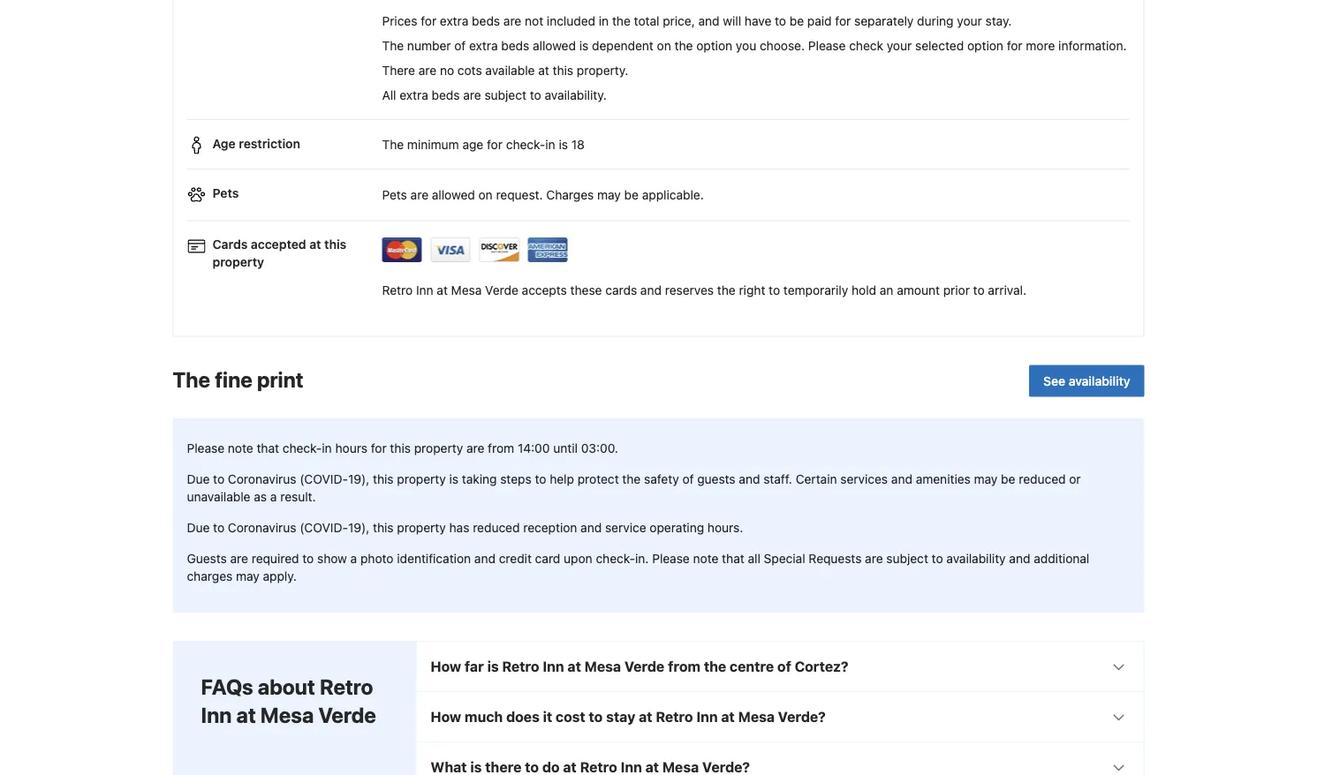 Task type: vqa. For each thing, say whether or not it's contained in the screenshot.
for
yes



Task type: locate. For each thing, give the bounding box(es) containing it.
14:00
[[518, 441, 550, 456]]

mesa up stay
[[584, 658, 621, 675]]

availability right see
[[1069, 374, 1130, 388]]

and
[[698, 14, 720, 28], [640, 283, 662, 298], [739, 472, 760, 487], [891, 472, 912, 487], [581, 521, 602, 535], [474, 552, 495, 566], [1009, 552, 1030, 566]]

please
[[808, 39, 846, 53], [187, 441, 224, 456], [652, 552, 690, 566]]

mesa down visa icon
[[451, 283, 482, 298]]

prices
[[382, 14, 417, 28]]

please inside the guests are required to show a photo identification and credit card upon check-in. please note that all special requests are subject to availability and additional charges may apply.
[[652, 552, 690, 566]]

is left the taking at the left of page
[[449, 472, 459, 487]]

verde inside dropdown button
[[624, 658, 665, 675]]

1 due from the top
[[187, 472, 210, 487]]

note
[[228, 441, 253, 456], [693, 552, 719, 566]]

be inside the due to coronavirus (covid-19), this property is taking steps to help protect the safety of guests and staff. certain services and amenities may be reduced or unavailable as a result.
[[1001, 472, 1015, 487]]

1 vertical spatial a
[[350, 552, 357, 566]]

(covid- up result.
[[300, 472, 348, 487]]

pets down age
[[212, 186, 239, 200]]

1 vertical spatial subject
[[886, 552, 928, 566]]

1 vertical spatial (covid-
[[300, 521, 348, 535]]

is right far
[[487, 658, 499, 675]]

0 vertical spatial in
[[599, 14, 609, 28]]

2 horizontal spatial extra
[[469, 39, 498, 53]]

at
[[538, 63, 549, 78], [309, 237, 321, 252], [437, 283, 448, 298], [567, 658, 581, 675], [236, 703, 256, 728], [639, 709, 652, 726], [721, 709, 735, 726]]

may left apply.
[[236, 569, 260, 584]]

check- down service
[[596, 552, 635, 566]]

the minimum age for check-in is 18
[[382, 138, 585, 152]]

the down price,
[[674, 39, 693, 53]]

0 vertical spatial note
[[228, 441, 253, 456]]

2 how from the top
[[431, 709, 461, 726]]

coronavirus for due to coronavirus (covid-19), this property has reduced reception and service operating hours.
[[228, 521, 296, 535]]

at right stay
[[639, 709, 652, 726]]

note inside the guests are required to show a photo identification and credit card upon check-in. please note that all special requests are subject to availability and additional charges may apply.
[[693, 552, 719, 566]]

2 vertical spatial verde
[[318, 703, 376, 728]]

to right right
[[769, 283, 780, 298]]

at down centre
[[721, 709, 735, 726]]

pets for pets are allowed on request. charges may be applicable.
[[382, 187, 407, 202]]

1 horizontal spatial pets
[[382, 187, 407, 202]]

1 horizontal spatial that
[[722, 552, 744, 566]]

to right prior
[[973, 283, 985, 298]]

due inside the due to coronavirus (covid-19), this property is taking steps to help protect the safety of guests and staff. certain services and amenities may be reduced or unavailable as a result.
[[187, 472, 210, 487]]

0 horizontal spatial beds
[[432, 88, 460, 103]]

2 horizontal spatial beds
[[501, 39, 529, 53]]

your left stay.
[[957, 14, 982, 28]]

0 vertical spatial availability
[[1069, 374, 1130, 388]]

mastercard image
[[382, 237, 423, 262]]

2 due from the top
[[187, 521, 210, 535]]

0 horizontal spatial check-
[[282, 441, 322, 456]]

0 vertical spatial of
[[454, 39, 466, 53]]

of right centre
[[777, 658, 791, 675]]

property inside the due to coronavirus (covid-19), this property is taking steps to help protect the safety of guests and staff. certain services and amenities may be reduced or unavailable as a result.
[[397, 472, 446, 487]]

may right amenities
[[974, 472, 998, 487]]

retro inside faqs about retro inn at mesa verde
[[320, 675, 373, 699]]

beds down no
[[432, 88, 460, 103]]

mesa inside how far is retro inn at mesa verde from the centre of cortez? dropdown button
[[584, 658, 621, 675]]

prior
[[943, 283, 970, 298]]

2 vertical spatial may
[[236, 569, 260, 584]]

please down paid
[[808, 39, 846, 53]]

03:00.
[[581, 441, 618, 456]]

1 (covid- from the top
[[300, 472, 348, 487]]

property down please note that check-in hours for this property are from 14:00 until 03:00.
[[397, 472, 446, 487]]

property down cards
[[212, 255, 264, 270]]

may right charges
[[597, 187, 621, 202]]

1 vertical spatial that
[[722, 552, 744, 566]]

1 vertical spatial may
[[974, 472, 998, 487]]

this inside the due to coronavirus (covid-19), this property is taking steps to help protect the safety of guests and staff. certain services and amenities may be reduced or unavailable as a result.
[[373, 472, 394, 487]]

subject down there are no cots available at this property.
[[485, 88, 527, 103]]

0 horizontal spatial extra
[[400, 88, 428, 103]]

pets are allowed on request. charges may be applicable.
[[382, 187, 704, 202]]

2 vertical spatial the
[[173, 367, 210, 392]]

0 horizontal spatial verde
[[318, 703, 376, 728]]

coronavirus inside the due to coronavirus (covid-19), this property is taking steps to help protect the safety of guests and staff. certain services and amenities may be reduced or unavailable as a result.
[[228, 472, 296, 487]]

guests are required to show a photo identification and credit card upon check-in. please note that all special requests are subject to availability and additional charges may apply.
[[187, 552, 1089, 584]]

it
[[543, 709, 552, 726]]

the left right
[[717, 283, 736, 298]]

right
[[739, 283, 765, 298]]

amenities
[[916, 472, 971, 487]]

during
[[917, 14, 954, 28]]

1 vertical spatial be
[[624, 187, 639, 202]]

0 horizontal spatial from
[[488, 441, 514, 456]]

0 vertical spatial due
[[187, 472, 210, 487]]

1 vertical spatial of
[[682, 472, 694, 487]]

1 horizontal spatial availability
[[1069, 374, 1130, 388]]

mesa
[[451, 283, 482, 298], [584, 658, 621, 675], [260, 703, 314, 728], [738, 709, 775, 726]]

inn
[[416, 283, 433, 298], [543, 658, 564, 675], [201, 703, 232, 728], [696, 709, 718, 726]]

this right "accepted"
[[324, 237, 346, 252]]

coronavirus down as
[[228, 521, 296, 535]]

0 horizontal spatial note
[[228, 441, 253, 456]]

0 horizontal spatial option
[[696, 39, 732, 53]]

1 vertical spatial beds
[[501, 39, 529, 53]]

0 vertical spatial please
[[808, 39, 846, 53]]

1 horizontal spatial please
[[652, 552, 690, 566]]

verde
[[485, 283, 518, 298], [624, 658, 665, 675], [318, 703, 376, 728]]

0 vertical spatial (covid-
[[300, 472, 348, 487]]

2 horizontal spatial of
[[777, 658, 791, 675]]

0 vertical spatial the
[[382, 39, 404, 53]]

retro
[[382, 283, 413, 298], [502, 658, 539, 675], [320, 675, 373, 699], [656, 709, 693, 726]]

for right paid
[[835, 14, 851, 28]]

subject inside the guests are required to show a photo identification and credit card upon check-in. please note that all special requests are subject to availability and additional charges may apply.
[[886, 552, 928, 566]]

upon
[[564, 552, 592, 566]]

0 horizontal spatial pets
[[212, 186, 239, 200]]

print
[[257, 367, 303, 392]]

and left additional
[[1009, 552, 1030, 566]]

mesa inside how much does it cost to stay at retro inn at mesa verde? dropdown button
[[738, 709, 775, 726]]

beds left the not
[[472, 14, 500, 28]]

on
[[657, 39, 671, 53], [478, 187, 493, 202]]

credit
[[499, 552, 532, 566]]

2 horizontal spatial may
[[974, 472, 998, 487]]

cost
[[556, 709, 585, 726]]

1 horizontal spatial note
[[693, 552, 719, 566]]

0 vertical spatial subject
[[485, 88, 527, 103]]

about
[[258, 675, 315, 699]]

0 vertical spatial reduced
[[1019, 472, 1066, 487]]

1 vertical spatial availability
[[946, 552, 1006, 566]]

0 horizontal spatial please
[[187, 441, 224, 456]]

(covid- for has
[[300, 521, 348, 535]]

on down price,
[[657, 39, 671, 53]]

to inside dropdown button
[[589, 709, 603, 726]]

1 horizontal spatial your
[[957, 14, 982, 28]]

of right safety
[[682, 472, 694, 487]]

subject
[[485, 88, 527, 103], [886, 552, 928, 566]]

1 horizontal spatial subject
[[886, 552, 928, 566]]

0 horizontal spatial that
[[257, 441, 279, 456]]

due up guests
[[187, 521, 210, 535]]

1 vertical spatial verde
[[624, 658, 665, 675]]

1 vertical spatial due
[[187, 521, 210, 535]]

1 vertical spatial please
[[187, 441, 224, 456]]

the fine print
[[173, 367, 303, 392]]

identification
[[397, 552, 471, 566]]

information.
[[1058, 39, 1127, 53]]

stay
[[606, 709, 635, 726]]

paid
[[807, 14, 832, 28]]

mesa inside faqs about retro inn at mesa verde
[[260, 703, 314, 728]]

1 vertical spatial on
[[478, 187, 493, 202]]

the left fine
[[173, 367, 210, 392]]

to left stay
[[589, 709, 603, 726]]

0 horizontal spatial subject
[[485, 88, 527, 103]]

beds up available
[[501, 39, 529, 53]]

apply.
[[263, 569, 297, 584]]

this
[[553, 63, 573, 78], [324, 237, 346, 252], [390, 441, 411, 456], [373, 472, 394, 487], [373, 521, 394, 535]]

this inside cards accepted at this property
[[324, 237, 346, 252]]

that up as
[[257, 441, 279, 456]]

the for the minimum age for check-in is 18
[[382, 138, 404, 152]]

2 (covid- from the top
[[300, 521, 348, 535]]

1 horizontal spatial on
[[657, 39, 671, 53]]

1 vertical spatial reduced
[[473, 521, 520, 535]]

are right requests
[[865, 552, 883, 566]]

note down hours.
[[693, 552, 719, 566]]

1 horizontal spatial beds
[[472, 14, 500, 28]]

a
[[270, 490, 277, 504], [350, 552, 357, 566]]

0 horizontal spatial availability
[[946, 552, 1006, 566]]

check- up request.
[[506, 138, 545, 152]]

are
[[503, 14, 521, 28], [418, 63, 437, 78], [463, 88, 481, 103], [410, 187, 428, 202], [466, 441, 484, 456], [230, 552, 248, 566], [865, 552, 883, 566]]

1 vertical spatial the
[[382, 138, 404, 152]]

requests
[[809, 552, 862, 566]]

please up the unavailable
[[187, 441, 224, 456]]

verde inside faqs about retro inn at mesa verde
[[318, 703, 376, 728]]

your down separately
[[887, 39, 912, 53]]

0 vertical spatial a
[[270, 490, 277, 504]]

a inside the due to coronavirus (covid-19), this property is taking steps to help protect the safety of guests and staff. certain services and amenities may be reduced or unavailable as a result.
[[270, 490, 277, 504]]

the number of extra beds allowed is dependent on the option you choose. please check your selected option for more information.
[[382, 39, 1127, 53]]

allowed down included
[[533, 39, 576, 53]]

guests
[[187, 552, 227, 566]]

are down the cots
[[463, 88, 481, 103]]

2 vertical spatial of
[[777, 658, 791, 675]]

is down included
[[579, 39, 589, 53]]

be left the applicable.
[[624, 187, 639, 202]]

at down faqs on the left of page
[[236, 703, 256, 728]]

extra up number
[[440, 14, 469, 28]]

19),
[[348, 472, 369, 487], [348, 521, 369, 535]]

0 horizontal spatial on
[[478, 187, 493, 202]]

option down prices for extra beds are not included in the total price, and will have to be paid for separately during your stay.
[[696, 39, 732, 53]]

0 horizontal spatial your
[[887, 39, 912, 53]]

in left 18
[[545, 138, 555, 152]]

subject right requests
[[886, 552, 928, 566]]

how far is retro inn at mesa verde from the centre of cortez? button
[[416, 642, 1143, 692]]

1 horizontal spatial verde
[[485, 283, 518, 298]]

are up the taking at the left of page
[[466, 441, 484, 456]]

is left 18
[[559, 138, 568, 152]]

due up the unavailable
[[187, 472, 210, 487]]

note up the unavailable
[[228, 441, 253, 456]]

2 option from the left
[[967, 39, 1003, 53]]

number
[[407, 39, 451, 53]]

1 horizontal spatial of
[[682, 472, 694, 487]]

0 horizontal spatial may
[[236, 569, 260, 584]]

(covid- for is
[[300, 472, 348, 487]]

reserves
[[665, 283, 714, 298]]

on left request.
[[478, 187, 493, 202]]

faqs about retro inn at mesa verde
[[201, 675, 376, 728]]

1 horizontal spatial in
[[545, 138, 555, 152]]

how left far
[[431, 658, 461, 675]]

you
[[736, 39, 756, 53]]

due
[[187, 472, 210, 487], [187, 521, 210, 535]]

coronavirus for due to coronavirus (covid-19), this property is taking steps to help protect the safety of guests and staff. certain services and amenities may be reduced or unavailable as a result.
[[228, 472, 296, 487]]

the left minimum
[[382, 138, 404, 152]]

pets up mastercard icon
[[382, 187, 407, 202]]

to left show
[[302, 552, 314, 566]]

1 vertical spatial coronavirus
[[228, 521, 296, 535]]

option down stay.
[[967, 39, 1003, 53]]

card
[[535, 552, 560, 566]]

that
[[257, 441, 279, 456], [722, 552, 744, 566]]

at up cost
[[567, 658, 581, 675]]

at right "accepted"
[[309, 237, 321, 252]]

the
[[612, 14, 631, 28], [674, 39, 693, 53], [717, 283, 736, 298], [622, 472, 641, 487], [704, 658, 726, 675]]

(covid- inside the due to coronavirus (covid-19), this property is taking steps to help protect the safety of guests and staff. certain services and amenities may be reduced or unavailable as a result.
[[300, 472, 348, 487]]

is inside dropdown button
[[487, 658, 499, 675]]

result.
[[280, 490, 316, 504]]

2 coronavirus from the top
[[228, 521, 296, 535]]

all
[[382, 88, 396, 103]]

of inside the due to coronavirus (covid-19), this property is taking steps to help protect the safety of guests and staff. certain services and amenities may be reduced or unavailable as a result.
[[682, 472, 694, 487]]

from left 14:00
[[488, 441, 514, 456]]

0 vertical spatial be
[[790, 14, 804, 28]]

1 coronavirus from the top
[[228, 472, 296, 487]]

availability inside the guests are required to show a photo identification and credit card upon check-in. please note that all special requests are subject to availability and additional charges may apply.
[[946, 552, 1006, 566]]

property
[[212, 255, 264, 270], [414, 441, 463, 456], [397, 472, 446, 487], [397, 521, 446, 535]]

mesa down about
[[260, 703, 314, 728]]

0 vertical spatial check-
[[506, 138, 545, 152]]

please right in.
[[652, 552, 690, 566]]

are left no
[[418, 63, 437, 78]]

check- up result.
[[282, 441, 322, 456]]

may inside the guests are required to show a photo identification and credit card upon check-in. please note that all special requests are subject to availability and additional charges may apply.
[[236, 569, 260, 584]]

0 vertical spatial 19),
[[348, 472, 369, 487]]

availability
[[1069, 374, 1130, 388], [946, 552, 1006, 566]]

(covid- up show
[[300, 521, 348, 535]]

coronavirus up as
[[228, 472, 296, 487]]

taking
[[462, 472, 497, 487]]

19), inside the due to coronavirus (covid-19), this property is taking steps to help protect the safety of guests and staff. certain services and amenities may be reduced or unavailable as a result.
[[348, 472, 369, 487]]

0 vertical spatial coronavirus
[[228, 472, 296, 487]]

american express image
[[528, 237, 568, 262]]

the left safety
[[622, 472, 641, 487]]

1 how from the top
[[431, 658, 461, 675]]

reduced left the "or"
[[1019, 472, 1066, 487]]

2 horizontal spatial verde
[[624, 658, 665, 675]]

restriction
[[239, 136, 300, 151]]

coronavirus
[[228, 472, 296, 487], [228, 521, 296, 535]]

be left paid
[[790, 14, 804, 28]]

choose.
[[760, 39, 805, 53]]

hours
[[335, 441, 367, 456]]

be right amenities
[[1001, 472, 1015, 487]]

0 vertical spatial extra
[[440, 14, 469, 28]]

dependent
[[592, 39, 654, 53]]

mesa left verde?
[[738, 709, 775, 726]]

2 19), from the top
[[348, 521, 369, 535]]

1 horizontal spatial option
[[967, 39, 1003, 53]]

1 horizontal spatial from
[[668, 658, 700, 675]]

1 vertical spatial 19),
[[348, 521, 369, 535]]

2 horizontal spatial be
[[1001, 472, 1015, 487]]

1 vertical spatial in
[[545, 138, 555, 152]]

price,
[[663, 14, 695, 28]]

0 horizontal spatial allowed
[[432, 187, 475, 202]]

selected
[[915, 39, 964, 53]]

1 vertical spatial from
[[668, 658, 700, 675]]

1 vertical spatial your
[[887, 39, 912, 53]]

0 horizontal spatial a
[[270, 490, 277, 504]]

0 horizontal spatial in
[[322, 441, 332, 456]]

and up upon
[[581, 521, 602, 535]]

2 vertical spatial check-
[[596, 552, 635, 566]]

1 horizontal spatial allowed
[[533, 39, 576, 53]]

for
[[421, 14, 436, 28], [835, 14, 851, 28], [1007, 39, 1023, 53], [487, 138, 503, 152], [371, 441, 387, 456]]

this down please note that check-in hours for this property are from 14:00 until 03:00.
[[373, 472, 394, 487]]

have
[[745, 14, 771, 28]]

of up the cots
[[454, 39, 466, 53]]

1 horizontal spatial extra
[[440, 14, 469, 28]]

1 vertical spatial check-
[[282, 441, 322, 456]]

2 vertical spatial please
[[652, 552, 690, 566]]

the up there
[[382, 39, 404, 53]]

19), for is
[[348, 472, 369, 487]]

(covid-
[[300, 472, 348, 487], [300, 521, 348, 535]]

amount
[[897, 283, 940, 298]]

1 horizontal spatial reduced
[[1019, 472, 1066, 487]]

1 19), from the top
[[348, 472, 369, 487]]

hold
[[852, 283, 876, 298]]

visa image
[[431, 237, 471, 262]]

0 vertical spatial your
[[957, 14, 982, 28]]

1 vertical spatial note
[[693, 552, 719, 566]]

as
[[254, 490, 267, 504]]

accepted payment methods and conditions element
[[188, 229, 1129, 268]]

or
[[1069, 472, 1081, 487]]

1 horizontal spatial a
[[350, 552, 357, 566]]

0 vertical spatial may
[[597, 187, 621, 202]]

no
[[440, 63, 454, 78]]

pets
[[212, 186, 239, 200], [382, 187, 407, 202]]



Task type: describe. For each thing, give the bounding box(es) containing it.
of inside how far is retro inn at mesa verde from the centre of cortez? dropdown button
[[777, 658, 791, 675]]

cards
[[212, 237, 248, 252]]

inn up it
[[543, 658, 564, 675]]

0 vertical spatial from
[[488, 441, 514, 456]]

the inside the due to coronavirus (covid-19), this property is taking steps to help protect the safety of guests and staff. certain services and amenities may be reduced or unavailable as a result.
[[622, 472, 641, 487]]

availability inside button
[[1069, 374, 1130, 388]]

the up dependent
[[612, 14, 631, 28]]

certain
[[796, 472, 837, 487]]

additional
[[1034, 552, 1089, 566]]

property up identification
[[397, 521, 446, 535]]

far
[[465, 658, 484, 675]]

0 vertical spatial beds
[[472, 14, 500, 28]]

all extra beds are subject to availability.
[[382, 88, 607, 103]]

this up photo
[[373, 521, 394, 535]]

see availability
[[1043, 374, 1130, 388]]

service
[[605, 521, 646, 535]]

19), for has
[[348, 521, 369, 535]]

check
[[849, 39, 883, 53]]

guests
[[697, 472, 735, 487]]

1 horizontal spatial may
[[597, 187, 621, 202]]

cards accepted at this property
[[212, 237, 346, 270]]

that inside the guests are required to show a photo identification and credit card upon check-in. please note that all special requests are subject to availability and additional charges may apply.
[[722, 552, 744, 566]]

retro right far
[[502, 658, 539, 675]]

charges
[[546, 187, 594, 202]]

available
[[485, 63, 535, 78]]

due for due to coronavirus (covid-19), this property is taking steps to help protect the safety of guests and staff. certain services and amenities may be reduced or unavailable as a result.
[[187, 472, 210, 487]]

is inside the due to coronavirus (covid-19), this property is taking steps to help protect the safety of guests and staff. certain services and amenities may be reduced or unavailable as a result.
[[449, 472, 459, 487]]

safety
[[644, 472, 679, 487]]

are down minimum
[[410, 187, 428, 202]]

property inside cards accepted at this property
[[212, 255, 264, 270]]

and right services
[[891, 472, 912, 487]]

retro inn at mesa verde accepts these cards and reserves the right to temporarily hold an amount prior to arrival.
[[382, 283, 1026, 298]]

at inside cards accepted at this property
[[309, 237, 321, 252]]

0 horizontal spatial reduced
[[473, 521, 520, 535]]

there are no cots available at this property.
[[382, 63, 628, 78]]

not
[[525, 14, 543, 28]]

cots
[[457, 63, 482, 78]]

check- inside the guests are required to show a photo identification and credit card upon check-in. please note that all special requests are subject to availability and additional charges may apply.
[[596, 552, 635, 566]]

0 horizontal spatial of
[[454, 39, 466, 53]]

will
[[723, 14, 741, 28]]

at right available
[[538, 63, 549, 78]]

there
[[382, 63, 415, 78]]

faqs
[[201, 675, 253, 699]]

for right hours
[[371, 441, 387, 456]]

to right have
[[775, 14, 786, 28]]

may inside the due to coronavirus (covid-19), this property is taking steps to help protect the safety of guests and staff. certain services and amenities may be reduced or unavailable as a result.
[[974, 472, 998, 487]]

for up number
[[421, 14, 436, 28]]

are left the not
[[503, 14, 521, 28]]

applicable.
[[642, 187, 704, 202]]

to left help
[[535, 472, 546, 487]]

cortez?
[[795, 658, 848, 675]]

inn down mastercard icon
[[416, 283, 433, 298]]

separately
[[854, 14, 914, 28]]

at inside faqs about retro inn at mesa verde
[[236, 703, 256, 728]]

2 horizontal spatial in
[[599, 14, 609, 28]]

this up availability.
[[553, 63, 573, 78]]

much
[[465, 709, 503, 726]]

the for the fine print
[[173, 367, 210, 392]]

age restriction
[[212, 136, 300, 151]]

the inside dropdown button
[[704, 658, 726, 675]]

and left 'staff.' at the bottom
[[739, 472, 760, 487]]

minimum
[[407, 138, 459, 152]]

required
[[252, 552, 299, 566]]

1 vertical spatial extra
[[469, 39, 498, 53]]

a inside the guests are required to show a photo identification and credit card upon check-in. please note that all special requests are subject to availability and additional charges may apply.
[[350, 552, 357, 566]]

in.
[[635, 552, 649, 566]]

to up the unavailable
[[213, 472, 224, 487]]

due for due to coronavirus (covid-19), this property has reduced reception and service operating hours.
[[187, 521, 210, 535]]

verde?
[[778, 709, 826, 726]]

arrival.
[[988, 283, 1026, 298]]

property up the taking at the left of page
[[414, 441, 463, 456]]

0 vertical spatial allowed
[[533, 39, 576, 53]]

these
[[570, 283, 602, 298]]

until
[[553, 441, 578, 456]]

pets for pets
[[212, 186, 239, 200]]

request.
[[496, 187, 543, 202]]

how for how much does it cost to stay at retro inn at mesa verde?
[[431, 709, 461, 726]]

availability.
[[545, 88, 607, 103]]

the for the number of extra beds allowed is dependent on the option you choose. please check your selected option for more information.
[[382, 39, 404, 53]]

all
[[748, 552, 760, 566]]

are right guests
[[230, 552, 248, 566]]

inn inside faqs about retro inn at mesa verde
[[201, 703, 232, 728]]

how far is retro inn at mesa verde from the centre of cortez?
[[431, 658, 848, 675]]

more
[[1026, 39, 1055, 53]]

age
[[212, 136, 236, 151]]

from inside dropdown button
[[668, 658, 700, 675]]

0 vertical spatial that
[[257, 441, 279, 456]]

accepts
[[522, 283, 567, 298]]

retro down mastercard icon
[[382, 283, 413, 298]]

retro right stay
[[656, 709, 693, 726]]

at down visa icon
[[437, 283, 448, 298]]

1 horizontal spatial be
[[790, 14, 804, 28]]

centre
[[730, 658, 774, 675]]

reduced inside the due to coronavirus (covid-19), this property is taking steps to help protect the safety of guests and staff. certain services and amenities may be reduced or unavailable as a result.
[[1019, 472, 1066, 487]]

how much does it cost to stay at retro inn at mesa verde?
[[431, 709, 826, 726]]

unavailable
[[187, 490, 250, 504]]

due to coronavirus (covid-19), this property has reduced reception and service operating hours.
[[187, 521, 743, 535]]

0 vertical spatial verde
[[485, 283, 518, 298]]

for left the "more"
[[1007, 39, 1023, 53]]

0 horizontal spatial be
[[624, 187, 639, 202]]

this right hours
[[390, 441, 411, 456]]

and left the "credit"
[[474, 552, 495, 566]]

how for how far is retro inn at mesa verde from the centre of cortez?
[[431, 658, 461, 675]]

reception
[[523, 521, 577, 535]]

age
[[462, 138, 483, 152]]

1 vertical spatial allowed
[[432, 187, 475, 202]]

does
[[506, 709, 540, 726]]

18
[[571, 138, 585, 152]]

for right age
[[487, 138, 503, 152]]

2 vertical spatial in
[[322, 441, 332, 456]]

has
[[449, 521, 469, 535]]

accepted
[[251, 237, 306, 252]]

1 horizontal spatial check-
[[506, 138, 545, 152]]

discover image
[[479, 237, 520, 262]]

photo
[[360, 552, 394, 566]]

inn down how far is retro inn at mesa verde from the centre of cortez? at the bottom of page
[[696, 709, 718, 726]]

1 option from the left
[[696, 39, 732, 53]]

show
[[317, 552, 347, 566]]

and right the cards
[[640, 283, 662, 298]]

fine
[[215, 367, 252, 392]]

due to coronavirus (covid-19), this property is taking steps to help protect the safety of guests and staff. certain services and amenities may be reduced or unavailable as a result.
[[187, 472, 1081, 504]]

to down the unavailable
[[213, 521, 224, 535]]

charges
[[187, 569, 233, 584]]

special
[[764, 552, 805, 566]]

please note that check-in hours for this property are from 14:00 until 03:00.
[[187, 441, 618, 456]]

2 vertical spatial extra
[[400, 88, 428, 103]]

accordion control element
[[416, 641, 1144, 776]]

included
[[547, 14, 595, 28]]

2 vertical spatial beds
[[432, 88, 460, 103]]

an
[[880, 283, 893, 298]]

and left will
[[698, 14, 720, 28]]

services
[[840, 472, 888, 487]]

2 horizontal spatial please
[[808, 39, 846, 53]]

protect
[[577, 472, 619, 487]]

staff.
[[763, 472, 792, 487]]

to down available
[[530, 88, 541, 103]]

hours.
[[707, 521, 743, 535]]

help
[[550, 472, 574, 487]]

prices for extra beds are not included in the total price, and will have to be paid for separately during your stay.
[[382, 14, 1012, 28]]

stay.
[[985, 14, 1012, 28]]

operating
[[650, 521, 704, 535]]

to down amenities
[[932, 552, 943, 566]]



